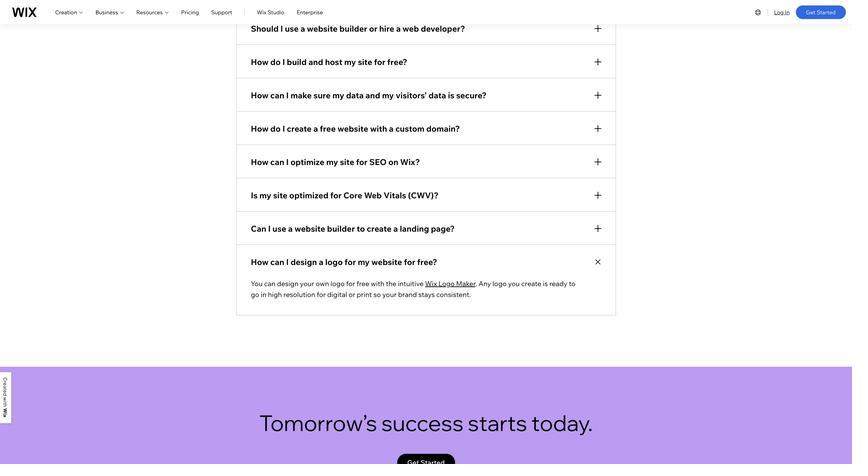 Task type: vqa. For each thing, say whether or not it's contained in the screenshot.
"your" within the UP YOUR SERVICE WITH REAL-TIME DATA
no



Task type: locate. For each thing, give the bounding box(es) containing it.
0 vertical spatial free
[[320, 124, 336, 134]]

0 horizontal spatial data
[[346, 90, 364, 100]]

2 how from the top
[[251, 90, 269, 100]]

studio
[[268, 9, 285, 15]]

is left "ready"
[[543, 280, 548, 288]]

free?
[[388, 57, 408, 67], [418, 257, 438, 267]]

my right the "optimize"
[[327, 157, 338, 167]]

intuitive
[[398, 280, 424, 288]]

core
[[344, 190, 363, 201]]

0 vertical spatial builder
[[340, 23, 368, 34]]

.
[[476, 280, 478, 288]]

a down sure
[[314, 124, 318, 134]]

0 vertical spatial is
[[448, 90, 455, 100]]

logo for own
[[331, 280, 345, 288]]

0 horizontal spatial to
[[357, 224, 365, 234]]

0 horizontal spatial and
[[309, 57, 324, 67]]

3 how from the top
[[251, 124, 269, 134]]

1 horizontal spatial data
[[429, 90, 447, 100]]

0 vertical spatial and
[[309, 57, 324, 67]]

design up resolution
[[277, 280, 299, 288]]

or left "hire"
[[369, 23, 378, 34]]

is my site optimized for core web vitals (cwv)?
[[251, 190, 439, 201]]

design
[[291, 257, 317, 267], [277, 280, 299, 288]]

web
[[364, 190, 382, 201]]

how for how can i design a logo for my website for free?
[[251, 257, 269, 267]]

create right you
[[522, 280, 542, 288]]

1 horizontal spatial your
[[383, 290, 397, 299]]

how for how can i optimize my site for seo on wix?
[[251, 157, 269, 167]]

create down web in the top of the page
[[367, 224, 392, 234]]

do inside list item
[[271, 124, 281, 134]]

enterprise link
[[297, 8, 323, 16]]

data right sure
[[346, 90, 364, 100]]

can i use a website builder to create a landing page? list item
[[236, 211, 616, 245]]

1 vertical spatial design
[[277, 280, 299, 288]]

create inside list item
[[367, 224, 392, 234]]

0 vertical spatial use
[[285, 23, 299, 34]]

how for how do i build and host my site for free?
[[251, 57, 269, 67]]

data
[[346, 90, 364, 100], [429, 90, 447, 100]]

can for your
[[264, 280, 276, 288]]

. any logo you create is ready to go in high resolution for digital or print so your brand stays consistent.
[[251, 280, 576, 299]]

business
[[95, 9, 118, 15]]

your up resolution
[[300, 280, 315, 288]]

your inside . any logo you create is ready to go in high resolution for digital or print so your brand stays consistent.
[[383, 290, 397, 299]]

1 vertical spatial use
[[273, 224, 287, 234]]

1 vertical spatial create
[[367, 224, 392, 234]]

or inside . any logo you create is ready to go in high resolution for digital or print so your brand stays consistent.
[[349, 290, 356, 299]]

or left print
[[349, 290, 356, 299]]

site left the seo
[[340, 157, 355, 167]]

can inside list item
[[271, 157, 285, 167]]

with
[[371, 124, 388, 134], [371, 280, 385, 288]]

i
[[281, 23, 283, 34], [283, 57, 285, 67], [286, 90, 289, 100], [283, 124, 285, 134], [286, 157, 289, 167], [268, 224, 271, 234], [286, 257, 289, 267]]

do inside list item
[[271, 57, 281, 67]]

my up you can design your own logo for free with the intuitive wix logo maker
[[358, 257, 370, 267]]

log in
[[775, 9, 791, 15]]

can
[[271, 90, 285, 100], [271, 157, 285, 167], [271, 257, 285, 267], [264, 280, 276, 288]]

1 horizontal spatial wix
[[426, 280, 437, 288]]

support link
[[211, 8, 232, 16]]

1 vertical spatial do
[[271, 124, 281, 134]]

a
[[301, 23, 305, 34], [397, 23, 401, 34], [314, 124, 318, 134], [389, 124, 394, 134], [288, 224, 293, 234], [394, 224, 398, 234], [319, 257, 324, 267]]

0 horizontal spatial site
[[273, 190, 288, 201]]

and
[[309, 57, 324, 67], [366, 90, 381, 100]]

support
[[211, 9, 232, 15]]

wix left studio
[[257, 9, 267, 15]]

0 horizontal spatial or
[[349, 290, 356, 299]]

pricing link
[[181, 8, 199, 16]]

5 how from the top
[[251, 257, 269, 267]]

logo up digital
[[331, 280, 345, 288]]

0 vertical spatial free?
[[388, 57, 408, 67]]

can for make
[[271, 90, 285, 100]]

2 horizontal spatial site
[[358, 57, 373, 67]]

how do i create a free website with a custom domain? list item
[[236, 111, 616, 145]]

2 do from the top
[[271, 124, 281, 134]]

use down enterprise
[[285, 23, 299, 34]]

0 vertical spatial site
[[358, 57, 373, 67]]

sure
[[314, 90, 331, 100]]

1 vertical spatial with
[[371, 280, 385, 288]]

1 vertical spatial free?
[[418, 257, 438, 267]]

1 horizontal spatial to
[[570, 280, 576, 288]]

is
[[448, 90, 455, 100], [543, 280, 548, 288]]

list item
[[236, 0, 616, 12]]

builder up how can i design a logo for my website for free?
[[327, 224, 355, 234]]

1 horizontal spatial free?
[[418, 257, 438, 267]]

(cwv)?
[[408, 190, 439, 201]]

list
[[236, 0, 616, 316]]

tomorrow's success starts today.
[[260, 409, 593, 437]]

0 vertical spatial your
[[300, 280, 315, 288]]

i for create
[[283, 124, 285, 134]]

1 vertical spatial site
[[340, 157, 355, 167]]

0 horizontal spatial free
[[320, 124, 336, 134]]

how
[[251, 57, 269, 67], [251, 90, 269, 100], [251, 124, 269, 134], [251, 157, 269, 167], [251, 257, 269, 267]]

0 horizontal spatial is
[[448, 90, 455, 100]]

with inside the how can i design a logo for my website for free? list item
[[371, 280, 385, 288]]

free up print
[[357, 280, 370, 288]]

0 vertical spatial with
[[371, 124, 388, 134]]

own
[[316, 280, 329, 288]]

with left custom
[[371, 124, 388, 134]]

2 horizontal spatial create
[[522, 280, 542, 288]]

how do i build and host my site for free? list item
[[236, 45, 616, 78]]

1 vertical spatial free
[[357, 280, 370, 288]]

builder left "hire"
[[340, 23, 368, 34]]

wix inside the how can i design a logo for my website for free? list item
[[426, 280, 437, 288]]

in
[[261, 290, 267, 299]]

2 vertical spatial site
[[273, 190, 288, 201]]

my left visitors'
[[382, 90, 394, 100]]

should i use a website builder or hire a web developer? list item
[[236, 11, 616, 45]]

0 vertical spatial do
[[271, 57, 281, 67]]

can i use a website builder to create a landing page?
[[251, 224, 455, 234]]

1 horizontal spatial create
[[367, 224, 392, 234]]

0 horizontal spatial free?
[[388, 57, 408, 67]]

high
[[268, 290, 282, 299]]

1 vertical spatial wix
[[426, 280, 437, 288]]

your
[[300, 280, 315, 288], [383, 290, 397, 299]]

1 horizontal spatial is
[[543, 280, 548, 288]]

design up own
[[291, 257, 317, 267]]

1 vertical spatial to
[[570, 280, 576, 288]]

1 vertical spatial your
[[383, 290, 397, 299]]

1 vertical spatial builder
[[327, 224, 355, 234]]

1 how from the top
[[251, 57, 269, 67]]

a left custom
[[389, 124, 394, 134]]

create inside list item
[[287, 124, 312, 134]]

1 horizontal spatial or
[[369, 23, 378, 34]]

builder
[[340, 23, 368, 34], [327, 224, 355, 234]]

site right is
[[273, 190, 288, 201]]

free
[[320, 124, 336, 134], [357, 280, 370, 288]]

site right host
[[358, 57, 373, 67]]

free inside list item
[[320, 124, 336, 134]]

2 data from the left
[[429, 90, 447, 100]]

0 horizontal spatial create
[[287, 124, 312, 134]]

wix up stays
[[426, 280, 437, 288]]

0 vertical spatial to
[[357, 224, 365, 234]]

logo left you
[[493, 280, 507, 288]]

you
[[251, 280, 263, 288]]

and inside list item
[[309, 57, 324, 67]]

use
[[285, 23, 299, 34], [273, 224, 287, 234]]

logo
[[326, 257, 343, 267], [331, 280, 345, 288], [493, 280, 507, 288]]

1 vertical spatial and
[[366, 90, 381, 100]]

my right host
[[345, 57, 356, 67]]

a up own
[[319, 257, 324, 267]]

how can i make sure my data and my visitors' data is secure? list item
[[236, 78, 616, 112]]

1 horizontal spatial free
[[357, 280, 370, 288]]

so
[[374, 290, 381, 299]]

0 horizontal spatial wix
[[257, 9, 267, 15]]

your down the at the left
[[383, 290, 397, 299]]

website
[[307, 23, 338, 34], [338, 124, 369, 134], [295, 224, 326, 234], [372, 257, 403, 267]]

0 vertical spatial create
[[287, 124, 312, 134]]

my
[[345, 57, 356, 67], [333, 90, 345, 100], [382, 90, 394, 100], [327, 157, 338, 167], [260, 190, 272, 201], [358, 257, 370, 267]]

you
[[509, 280, 520, 288]]

2 vertical spatial create
[[522, 280, 542, 288]]

do
[[271, 57, 281, 67], [271, 124, 281, 134]]

1 vertical spatial is
[[543, 280, 548, 288]]

for
[[374, 57, 386, 67], [357, 157, 368, 167], [331, 190, 342, 201], [345, 257, 356, 267], [404, 257, 416, 267], [347, 280, 356, 288], [317, 290, 326, 299]]

use right can
[[273, 224, 287, 234]]

resources
[[136, 9, 163, 15]]

logo up own
[[326, 257, 343, 267]]

0 horizontal spatial your
[[300, 280, 315, 288]]

log
[[775, 9, 785, 15]]

1 horizontal spatial site
[[340, 157, 355, 167]]

is inside list item
[[448, 90, 455, 100]]

is left secure?
[[448, 90, 455, 100]]

create down make
[[287, 124, 312, 134]]

data right visitors'
[[429, 90, 447, 100]]

0 vertical spatial or
[[369, 23, 378, 34]]

with up so
[[371, 280, 385, 288]]

to
[[357, 224, 365, 234], [570, 280, 576, 288]]

vitals
[[384, 190, 407, 201]]

make
[[291, 90, 312, 100]]

or
[[369, 23, 378, 34], [349, 290, 356, 299]]

how inside list item
[[251, 124, 269, 134]]

wix
[[257, 9, 267, 15], [426, 280, 437, 288]]

1 vertical spatial or
[[349, 290, 356, 299]]

1 do from the top
[[271, 57, 281, 67]]

wix logo maker link
[[426, 280, 476, 288]]

i for build
[[283, 57, 285, 67]]

in
[[786, 9, 791, 15]]

free down sure
[[320, 124, 336, 134]]

free? inside list item
[[418, 257, 438, 267]]

logo for a
[[326, 257, 343, 267]]

host
[[325, 57, 343, 67]]

i inside list item
[[283, 124, 285, 134]]

consistent.
[[437, 290, 471, 299]]

to inside . any logo you create is ready to go in high resolution for digital or print so your brand stays consistent.
[[570, 280, 576, 288]]

1 horizontal spatial and
[[366, 90, 381, 100]]

go
[[251, 290, 259, 299]]

4 how from the top
[[251, 157, 269, 167]]



Task type: describe. For each thing, give the bounding box(es) containing it.
for inside . any logo you create is ready to go in high resolution for digital or print so your brand stays consistent.
[[317, 290, 326, 299]]

how can i make sure my data and my visitors' data is secure?
[[251, 90, 487, 100]]

builder for to
[[327, 224, 355, 234]]

0 vertical spatial design
[[291, 257, 317, 267]]

visitors'
[[396, 90, 427, 100]]

with inside list item
[[371, 124, 388, 134]]

created with wix image
[[3, 378, 7, 418]]

how do i create a free website with a custom domain?
[[251, 124, 460, 134]]

resources button
[[136, 8, 169, 16]]

creation button
[[55, 8, 83, 16]]

tomorrow's
[[260, 409, 378, 437]]

can for design
[[271, 257, 285, 267]]

free inside list item
[[357, 280, 370, 288]]

can for optimize
[[271, 157, 285, 167]]

build
[[287, 57, 307, 67]]

0 vertical spatial wix
[[257, 9, 267, 15]]

wix?
[[401, 157, 420, 167]]

for inside how do i build and host my site for free? list item
[[374, 57, 386, 67]]

a right can
[[288, 224, 293, 234]]

any
[[479, 280, 491, 288]]

can
[[251, 224, 267, 234]]

get started
[[807, 9, 837, 15]]

a right "hire"
[[397, 23, 401, 34]]

do for build
[[271, 57, 281, 67]]

stays
[[419, 290, 435, 299]]

optimized
[[290, 190, 329, 201]]

a down enterprise
[[301, 23, 305, 34]]

developer?
[[421, 23, 466, 34]]

logo inside . any logo you create is ready to go in high resolution for digital or print so your brand stays consistent.
[[493, 280, 507, 288]]

my right is
[[260, 190, 272, 201]]

how for how do i create a free website with a custom domain?
[[251, 124, 269, 134]]

use for should
[[285, 23, 299, 34]]

on
[[389, 157, 399, 167]]

optimize
[[291, 157, 325, 167]]

web
[[403, 23, 419, 34]]

i for make
[[286, 90, 289, 100]]

business button
[[95, 8, 124, 16]]

ready
[[550, 280, 568, 288]]

how can i design a logo for my website for free?
[[251, 257, 438, 267]]

how do i build and host my site for free?
[[251, 57, 408, 67]]

should i use a website builder or hire a web developer?
[[251, 23, 466, 34]]

success
[[382, 409, 464, 437]]

1 data from the left
[[346, 90, 364, 100]]

secure?
[[457, 90, 487, 100]]

website inside list item
[[338, 124, 369, 134]]

create inside . any logo you create is ready to go in high resolution for digital or print so your brand stays consistent.
[[522, 280, 542, 288]]

site inside list item
[[273, 190, 288, 201]]

how for how can i make sure my data and my visitors' data is secure?
[[251, 90, 269, 100]]

and inside list item
[[366, 90, 381, 100]]

today.
[[532, 409, 593, 437]]

do for create
[[271, 124, 281, 134]]

for inside 'how can i optimize my site for seo on wix?' list item
[[357, 157, 368, 167]]

my right sure
[[333, 90, 345, 100]]

enterprise
[[297, 9, 323, 15]]

hire
[[380, 23, 395, 34]]

for inside is my site optimized for core web vitals (cwv)? list item
[[331, 190, 342, 201]]

brand
[[399, 290, 417, 299]]

is
[[251, 190, 258, 201]]

how can i design a logo for my website for free? list item
[[236, 245, 616, 316]]

starts
[[468, 409, 528, 437]]

domain?
[[427, 124, 460, 134]]

use for can
[[273, 224, 287, 234]]

you can design your own logo for free with the intuitive wix logo maker
[[251, 280, 476, 288]]

creation
[[55, 9, 77, 15]]

landing
[[400, 224, 430, 234]]

list containing should i use a website builder or hire a web developer?
[[236, 0, 616, 316]]

get
[[807, 9, 816, 15]]

wix studio link
[[257, 8, 285, 16]]

i for design
[[286, 257, 289, 267]]

language selector, english selected image
[[755, 8, 763, 16]]

logo
[[439, 280, 455, 288]]

started
[[817, 9, 837, 15]]

resolution
[[284, 290, 316, 299]]

a left the landing
[[394, 224, 398, 234]]

i for optimize
[[286, 157, 289, 167]]

custom
[[396, 124, 425, 134]]

pricing
[[181, 9, 199, 15]]

how can i optimize my site for seo on wix?
[[251, 157, 420, 167]]

should
[[251, 23, 279, 34]]

maker
[[457, 280, 476, 288]]

free? inside list item
[[388, 57, 408, 67]]

builder for or
[[340, 23, 368, 34]]

how can i optimize my site for seo on wix? list item
[[236, 145, 616, 178]]

log in link
[[775, 8, 791, 16]]

page?
[[431, 224, 455, 234]]

print
[[357, 290, 372, 299]]

wix studio
[[257, 9, 285, 15]]

the
[[386, 280, 397, 288]]

seo
[[370, 157, 387, 167]]

is inside . any logo you create is ready to go in high resolution for digital or print so your brand stays consistent.
[[543, 280, 548, 288]]

get started link
[[797, 5, 847, 19]]

digital
[[328, 290, 347, 299]]

to inside can i use a website builder to create a landing page? list item
[[357, 224, 365, 234]]

is my site optimized for core web vitals (cwv)? list item
[[236, 178, 616, 212]]



